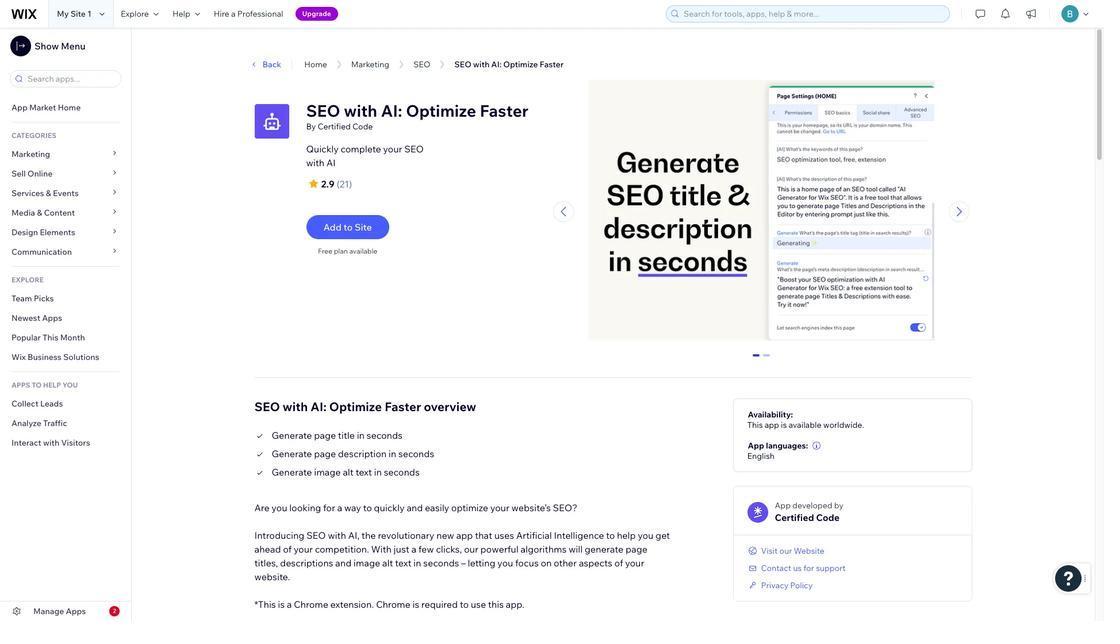 Task type: locate. For each thing, give the bounding box(es) containing it.
with for seo with ai: optimize faster overview
[[283, 399, 308, 414]]

visit our website
[[761, 546, 825, 556]]

0 horizontal spatial of
[[283, 543, 292, 555]]

1 horizontal spatial 1
[[765, 354, 769, 364]]

popular
[[12, 332, 41, 343]]

home right back at the left top
[[304, 59, 327, 70]]

2 vertical spatial optimize
[[329, 399, 382, 414]]

image down with at the bottom left
[[354, 557, 380, 569]]

code down by
[[816, 512, 840, 523]]

certified down developed
[[775, 512, 814, 523]]

certified
[[318, 121, 351, 132], [775, 512, 814, 523]]

0 horizontal spatial site
[[71, 9, 86, 19]]

1 vertical spatial marketing
[[12, 149, 50, 159]]

0 vertical spatial code
[[353, 121, 373, 132]]

apps for newest apps
[[42, 313, 62, 323]]

1 horizontal spatial image
[[354, 557, 380, 569]]

2 vertical spatial generate
[[272, 466, 312, 478]]

my site 1
[[57, 9, 91, 19]]

is right *this
[[278, 599, 285, 610]]

0 vertical spatial you
[[272, 502, 287, 513]]

your inside "quickly complete your seo with ai"
[[383, 143, 402, 155]]

1 horizontal spatial home
[[304, 59, 327, 70]]

1 vertical spatial code
[[816, 512, 840, 523]]

categories
[[12, 131, 56, 140]]

1 vertical spatial available
[[789, 420, 822, 430]]

this for popular
[[43, 332, 58, 343]]

services & events
[[12, 188, 79, 198]]

0 horizontal spatial apps
[[42, 313, 62, 323]]

seo inside seo with ai: optimize faster by certified code
[[306, 101, 340, 121]]

market
[[29, 102, 56, 113]]

0 vertical spatial for
[[323, 502, 335, 513]]

marketing link up online
[[0, 144, 131, 164]]

generate image alt text in seconds
[[272, 466, 420, 478]]

1 vertical spatial app
[[456, 530, 473, 541]]

apps to help you
[[12, 381, 78, 389]]

1 right my
[[87, 9, 91, 19]]

image down generate page description in seconds
[[314, 466, 341, 478]]

1 generate from the top
[[272, 429, 312, 441]]

add to site button
[[306, 215, 389, 239]]

a right hire on the top
[[231, 9, 236, 19]]

1 horizontal spatial &
[[46, 188, 51, 198]]

1 vertical spatial app
[[748, 440, 764, 451]]

1 horizontal spatial this
[[747, 420, 763, 430]]

certified right by
[[318, 121, 351, 132]]

in down few
[[414, 557, 421, 569]]

seconds down clicks,
[[423, 557, 459, 569]]

media & content
[[12, 208, 75, 218]]

2 horizontal spatial is
[[781, 420, 787, 430]]

0 vertical spatial &
[[46, 188, 51, 198]]

home right market at the left of page
[[58, 102, 81, 113]]

app left market at the left of page
[[12, 102, 28, 113]]

0 vertical spatial app
[[765, 420, 779, 430]]

page down "help"
[[626, 543, 648, 555]]

app left languages:
[[748, 440, 764, 451]]

0 vertical spatial image
[[314, 466, 341, 478]]

apps
[[42, 313, 62, 323], [66, 606, 86, 617]]

the
[[362, 530, 376, 541]]

alt down generate page description in seconds
[[343, 466, 354, 478]]

help
[[43, 381, 61, 389]]

your
[[383, 143, 402, 155], [490, 502, 510, 513], [294, 543, 313, 555], [625, 557, 644, 569]]

1 vertical spatial this
[[747, 420, 763, 430]]

site up free plan available
[[355, 221, 372, 233]]

site inside button
[[355, 221, 372, 233]]

solutions
[[63, 352, 99, 362]]

21
[[340, 178, 349, 190]]

0 horizontal spatial marketing link
[[0, 144, 131, 164]]

code
[[353, 121, 373, 132], [816, 512, 840, 523]]

2 horizontal spatial ai:
[[491, 59, 502, 70]]

hire
[[214, 9, 229, 19]]

seo with ai: optimize faster button
[[449, 56, 569, 73]]

apps up popular this month at the left bottom of page
[[42, 313, 62, 323]]

our right visit
[[780, 546, 792, 556]]

in
[[357, 429, 365, 441], [389, 448, 396, 459], [374, 466, 382, 478], [414, 557, 421, 569]]

powerful
[[481, 543, 519, 555]]

letting
[[468, 557, 496, 569]]

ai: for seo with ai: optimize faster
[[491, 59, 502, 70]]

& right 'media'
[[37, 208, 42, 218]]

app right developed by certified code image
[[775, 500, 791, 511]]

1 horizontal spatial apps
[[66, 606, 86, 617]]

page left title
[[314, 429, 336, 441]]

home
[[304, 59, 327, 70], [58, 102, 81, 113]]

help button
[[166, 0, 207, 28]]

clicks,
[[436, 543, 462, 555]]

1 horizontal spatial certified
[[775, 512, 814, 523]]

0 horizontal spatial &
[[37, 208, 42, 218]]

0 horizontal spatial faster
[[385, 399, 421, 414]]

1 horizontal spatial app
[[765, 420, 779, 430]]

with inside sidebar element
[[43, 438, 59, 448]]

0 horizontal spatial home
[[58, 102, 81, 113]]

chrome left extension.
[[294, 599, 328, 610]]

to right add
[[344, 221, 353, 233]]

code inside seo with ai: optimize faster by certified code
[[353, 121, 373, 132]]

chrome right extension.
[[376, 599, 411, 610]]

1 horizontal spatial is
[[413, 599, 419, 610]]

this inside availability: this app is available worldwide.
[[747, 420, 763, 430]]

2 generate from the top
[[272, 448, 312, 459]]

certified inside app developed by certified code
[[775, 512, 814, 523]]

0 horizontal spatial certified
[[318, 121, 351, 132]]

0 horizontal spatial code
[[353, 121, 373, 132]]

to up generate
[[606, 530, 615, 541]]

and left easily
[[407, 502, 423, 513]]

1 horizontal spatial chrome
[[376, 599, 411, 610]]

generate for generate image alt text in seconds
[[272, 466, 312, 478]]

0 vertical spatial available
[[349, 247, 377, 255]]

app developed by certified code
[[775, 500, 844, 523]]

0 horizontal spatial chrome
[[294, 599, 328, 610]]

0 horizontal spatial you
[[272, 502, 287, 513]]

1 horizontal spatial alt
[[382, 557, 393, 569]]

image inside are you looking for a way to quickly and easily optimize your website's seo? introducing seo with ai, the revolutionary new app that uses artificial intelligence to help you get ahead of your competition. with just a few clicks, our powerful algorithms will generate page titles, descriptions and image alt text in seconds – letting you focus on other aspects of your website. *this is a chrome extension. chrome is required to use this app.
[[354, 557, 380, 569]]

optimize inside seo with ai: optimize faster by certified code
[[406, 101, 476, 121]]

generate down generate page title in seconds
[[272, 448, 312, 459]]

ai:
[[491, 59, 502, 70], [381, 101, 402, 121], [311, 399, 327, 414]]

available right plan
[[349, 247, 377, 255]]

sell online link
[[0, 164, 131, 183]]

0 vertical spatial generate
[[272, 429, 312, 441]]

& left events
[[46, 188, 51, 198]]

your right complete
[[383, 143, 402, 155]]

1 vertical spatial faster
[[480, 101, 529, 121]]

optimize
[[503, 59, 538, 70], [406, 101, 476, 121], [329, 399, 382, 414]]

and down competition.
[[335, 557, 352, 569]]

marketing link left seo link
[[351, 59, 389, 70]]

hire a professional
[[214, 9, 283, 19]]

newest
[[12, 313, 40, 323]]

1 vertical spatial and
[[335, 557, 352, 569]]

1 vertical spatial generate
[[272, 448, 312, 459]]

Search apps... field
[[24, 71, 117, 87]]

generate for generate page title in seconds
[[272, 429, 312, 441]]

1 vertical spatial text
[[395, 557, 412, 569]]

our
[[464, 543, 479, 555], [780, 546, 792, 556]]

of down the introducing
[[283, 543, 292, 555]]

text down description
[[356, 466, 372, 478]]

app market home
[[12, 102, 81, 113]]

seo for seo with ai: optimize faster by certified code
[[306, 101, 340, 121]]

page
[[314, 429, 336, 441], [314, 448, 336, 459], [626, 543, 648, 555]]

0 vertical spatial apps
[[42, 313, 62, 323]]

ahead
[[255, 543, 281, 555]]

1 vertical spatial &
[[37, 208, 42, 218]]

0 vertical spatial certified
[[318, 121, 351, 132]]

for right us
[[804, 563, 814, 573]]

seo inside are you looking for a way to quickly and easily optimize your website's seo? introducing seo with ai, the revolutionary new app that uses artificial intelligence to help you get ahead of your competition. with just a few clicks, our powerful algorithms will generate page titles, descriptions and image alt text in seconds – letting you focus on other aspects of your website. *this is a chrome extension. chrome is required to use this app.
[[307, 530, 326, 541]]

free
[[318, 247, 332, 255]]

1 horizontal spatial available
[[789, 420, 822, 430]]

ai: for seo with ai: optimize faster by certified code
[[381, 101, 402, 121]]

1 horizontal spatial ai:
[[381, 101, 402, 121]]

1 vertical spatial page
[[314, 448, 336, 459]]

our up – in the left of the page
[[464, 543, 479, 555]]

alt
[[343, 466, 354, 478], [382, 557, 393, 569]]

app left that at the bottom left of the page
[[456, 530, 473, 541]]

1 vertical spatial image
[[354, 557, 380, 569]]

for left way
[[323, 502, 335, 513]]

optimize for seo with ai: optimize faster
[[503, 59, 538, 70]]

generate for generate page description in seconds
[[272, 448, 312, 459]]

faster for seo with ai: optimize faster
[[540, 59, 564, 70]]

0 horizontal spatial optimize
[[329, 399, 382, 414]]

other
[[554, 557, 577, 569]]

seo link
[[414, 59, 430, 70]]

(
[[337, 178, 340, 190]]

looking
[[289, 502, 321, 513]]

app for app languages:
[[748, 440, 764, 451]]

privacy policy
[[761, 580, 813, 591]]

to right way
[[363, 502, 372, 513]]

1
[[87, 9, 91, 19], [765, 354, 769, 364]]

marketing down categories
[[12, 149, 50, 159]]

of down generate
[[615, 557, 623, 569]]

1 right the 0
[[765, 354, 769, 364]]

1 vertical spatial site
[[355, 221, 372, 233]]

revolutionary
[[378, 530, 434, 541]]

apps right manage
[[66, 606, 86, 617]]

0 vertical spatial alt
[[343, 466, 354, 478]]

communication link
[[0, 242, 131, 262]]

app up app languages:
[[765, 420, 779, 430]]

this up 'wix business solutions'
[[43, 332, 58, 343]]

page down generate page title in seconds
[[314, 448, 336, 459]]

1 vertical spatial of
[[615, 557, 623, 569]]

0 vertical spatial site
[[71, 9, 86, 19]]

with inside button
[[473, 59, 490, 70]]

visitors
[[61, 438, 90, 448]]

3 generate from the top
[[272, 466, 312, 478]]

1 horizontal spatial for
[[804, 563, 814, 573]]

1 horizontal spatial you
[[498, 557, 513, 569]]

competition.
[[315, 543, 369, 555]]

2 chrome from the left
[[376, 599, 411, 610]]

you down powerful
[[498, 557, 513, 569]]

to inside button
[[344, 221, 353, 233]]

faster
[[540, 59, 564, 70], [480, 101, 529, 121], [385, 399, 421, 414]]

show
[[35, 40, 59, 52]]

ai: inside button
[[491, 59, 502, 70]]

1 horizontal spatial optimize
[[406, 101, 476, 121]]

home link
[[304, 59, 327, 70]]

0 horizontal spatial for
[[323, 502, 335, 513]]

your up uses
[[490, 502, 510, 513]]

in down description
[[374, 466, 382, 478]]

this inside sidebar element
[[43, 332, 58, 343]]

seo with ai: optimize faster by certified code
[[306, 101, 529, 132]]

0 horizontal spatial 1
[[87, 9, 91, 19]]

wix
[[12, 352, 26, 362]]

with inside are you looking for a way to quickly and easily optimize your website's seo? introducing seo with ai, the revolutionary new app that uses artificial intelligence to help you get ahead of your competition. with just a few clicks, our powerful algorithms will generate page titles, descriptions and image alt text in seconds – letting you focus on other aspects of your website. *this is a chrome extension. chrome is required to use this app.
[[328, 530, 346, 541]]

free plan available
[[318, 247, 377, 255]]

our inside are you looking for a way to quickly and easily optimize your website's seo? introducing seo with ai, the revolutionary new app that uses artificial intelligence to help you get ahead of your competition. with just a few clicks, our powerful algorithms will generate page titles, descriptions and image alt text in seconds – letting you focus on other aspects of your website. *this is a chrome extension. chrome is required to use this app.
[[464, 543, 479, 555]]

1 vertical spatial you
[[638, 530, 654, 541]]

0 vertical spatial page
[[314, 429, 336, 441]]

with inside "quickly complete your seo with ai"
[[306, 157, 325, 169]]

0 horizontal spatial app
[[456, 530, 473, 541]]

2 vertical spatial page
[[626, 543, 648, 555]]

optimize inside button
[[503, 59, 538, 70]]

optimize for seo with ai: optimize faster by certified code
[[406, 101, 476, 121]]

this up app languages:
[[747, 420, 763, 430]]

app.
[[506, 599, 525, 610]]

1 horizontal spatial site
[[355, 221, 372, 233]]

0 horizontal spatial ai:
[[311, 399, 327, 414]]

languages:
[[766, 440, 808, 451]]

newest apps link
[[0, 308, 131, 328]]

&
[[46, 188, 51, 198], [37, 208, 42, 218]]

show menu button
[[10, 36, 86, 56]]

1 vertical spatial optimize
[[406, 101, 476, 121]]

generate up looking
[[272, 466, 312, 478]]

0 vertical spatial optimize
[[503, 59, 538, 70]]

1 horizontal spatial faster
[[480, 101, 529, 121]]

text down just
[[395, 557, 412, 569]]

to left use
[[460, 599, 469, 610]]

upgrade button
[[295, 7, 338, 21]]

1 vertical spatial certified
[[775, 512, 814, 523]]

& for content
[[37, 208, 42, 218]]

seo inside seo with ai: optimize faster button
[[455, 59, 472, 70]]

uses
[[494, 530, 514, 541]]

generate page description in seconds
[[272, 448, 434, 459]]

1 horizontal spatial of
[[615, 557, 623, 569]]

you left the get
[[638, 530, 654, 541]]

you right are
[[272, 502, 287, 513]]

code up complete
[[353, 121, 373, 132]]

2 vertical spatial ai:
[[311, 399, 327, 414]]

1 horizontal spatial text
[[395, 557, 412, 569]]

artificial
[[516, 530, 552, 541]]

1 horizontal spatial code
[[816, 512, 840, 523]]

0 vertical spatial and
[[407, 502, 423, 513]]

app inside app developed by certified code
[[775, 500, 791, 511]]

with inside seo with ai: optimize faster by certified code
[[344, 101, 377, 121]]

ai,
[[348, 530, 360, 541]]

site right my
[[71, 9, 86, 19]]

marketing left seo link
[[351, 59, 389, 70]]

media
[[12, 208, 35, 218]]

alt down with at the bottom left
[[382, 557, 393, 569]]

events
[[53, 188, 79, 198]]

design
[[12, 227, 38, 238]]

generate left title
[[272, 429, 312, 441]]

privacy
[[761, 580, 789, 591]]

add
[[324, 221, 342, 233]]

generate
[[585, 543, 624, 555]]

app inside availability: this app is available worldwide.
[[765, 420, 779, 430]]

app inside sidebar element
[[12, 102, 28, 113]]

1 vertical spatial apps
[[66, 606, 86, 617]]

is left required
[[413, 599, 419, 610]]

content
[[44, 208, 75, 218]]

0 vertical spatial app
[[12, 102, 28, 113]]

available
[[349, 247, 377, 255], [789, 420, 822, 430]]

2 horizontal spatial optimize
[[503, 59, 538, 70]]

0 vertical spatial ai:
[[491, 59, 502, 70]]

sell
[[12, 169, 26, 179]]

popular this month
[[12, 332, 85, 343]]

0 vertical spatial marketing
[[351, 59, 389, 70]]

2 horizontal spatial app
[[775, 500, 791, 511]]

seconds inside are you looking for a way to quickly and easily optimize your website's seo? introducing seo with ai, the revolutionary new app that uses artificial intelligence to help you get ahead of your competition. with just a few clicks, our powerful algorithms will generate page titles, descriptions and image alt text in seconds – letting you focus on other aspects of your website. *this is a chrome extension. chrome is required to use this app.
[[423, 557, 459, 569]]

1 horizontal spatial marketing link
[[351, 59, 389, 70]]

by
[[306, 121, 316, 132]]

a
[[231, 9, 236, 19], [337, 502, 342, 513], [412, 543, 417, 555], [287, 599, 292, 610]]

this for availability:
[[747, 420, 763, 430]]

faster inside button
[[540, 59, 564, 70]]

online
[[27, 169, 53, 179]]

sidebar element
[[0, 28, 132, 621]]

app for app market home
[[12, 102, 28, 113]]

is inside availability: this app is available worldwide.
[[781, 420, 787, 430]]

& for events
[[46, 188, 51, 198]]

2 vertical spatial faster
[[385, 399, 421, 414]]

design elements link
[[0, 223, 131, 242]]

0 vertical spatial 1
[[87, 9, 91, 19]]

0 vertical spatial this
[[43, 332, 58, 343]]

is up languages:
[[781, 420, 787, 430]]

ai: inside seo with ai: optimize faster by certified code
[[381, 101, 402, 121]]

1 vertical spatial alt
[[382, 557, 393, 569]]

available up languages:
[[789, 420, 822, 430]]

1 chrome from the left
[[294, 599, 328, 610]]

faster inside seo with ai: optimize faster by certified code
[[480, 101, 529, 121]]

1 vertical spatial ai:
[[381, 101, 402, 121]]

1 vertical spatial home
[[58, 102, 81, 113]]



Task type: describe. For each thing, give the bounding box(es) containing it.
get
[[656, 530, 670, 541]]

help
[[617, 530, 636, 541]]

focus
[[515, 557, 539, 569]]

on
[[541, 557, 552, 569]]

contact us for support
[[761, 563, 846, 573]]

alt inside are you looking for a way to quickly and easily optimize your website's seo? introducing seo with ai, the revolutionary new app that uses artificial intelligence to help you get ahead of your competition. with just a few clicks, our powerful algorithms will generate page titles, descriptions and image alt text in seconds – letting you focus on other aspects of your website. *this is a chrome extension. chrome is required to use this app.
[[382, 557, 393, 569]]

seo inside "quickly complete your seo with ai"
[[404, 143, 424, 155]]

that
[[475, 530, 492, 541]]

hire a professional link
[[207, 0, 290, 28]]

ai
[[327, 157, 336, 169]]

algorithms
[[521, 543, 567, 555]]

manage
[[33, 606, 64, 617]]

website's
[[512, 502, 551, 513]]

back
[[263, 59, 281, 70]]

certified inside seo with ai: optimize faster by certified code
[[318, 121, 351, 132]]

just
[[394, 543, 409, 555]]

description
[[338, 448, 387, 459]]

1 vertical spatial for
[[804, 563, 814, 573]]

easily
[[425, 502, 449, 513]]

explore
[[12, 276, 44, 284]]

app market home link
[[0, 98, 131, 117]]

app inside are you looking for a way to quickly and easily optimize your website's seo? introducing seo with ai, the revolutionary new app that uses artificial intelligence to help you get ahead of your competition. with just a few clicks, our powerful algorithms will generate page titles, descriptions and image alt text in seconds – letting you focus on other aspects of your website. *this is a chrome extension. chrome is required to use this app.
[[456, 530, 473, 541]]

available inside availability: this app is available worldwide.
[[789, 420, 822, 430]]

your down "help"
[[625, 557, 644, 569]]

faster for seo with ai: optimize faster by certified code
[[480, 101, 529, 121]]

seo with ai: optimize faster preview 0 image
[[589, 80, 935, 346]]

2.9
[[321, 178, 335, 190]]

a left few
[[412, 543, 417, 555]]

analyze
[[12, 418, 41, 429]]

apps for manage apps
[[66, 606, 86, 617]]

0 horizontal spatial available
[[349, 247, 377, 255]]

you
[[63, 381, 78, 389]]

page inside are you looking for a way to quickly and easily optimize your website's seo? introducing seo with ai, the revolutionary new app that uses artificial intelligence to help you get ahead of your competition. with just a few clicks, our powerful algorithms will generate page titles, descriptions and image alt text in seconds – letting you focus on other aspects of your website. *this is a chrome extension. chrome is required to use this app.
[[626, 543, 648, 555]]

0 vertical spatial of
[[283, 543, 292, 555]]

seconds right description
[[398, 448, 434, 459]]

in inside are you looking for a way to quickly and easily optimize your website's seo? introducing seo with ai, the revolutionary new app that uses artificial intelligence to help you get ahead of your competition. with just a few clicks, our powerful algorithms will generate page titles, descriptions and image alt text in seconds – letting you focus on other aspects of your website. *this is a chrome extension. chrome is required to use this app.
[[414, 557, 421, 569]]

picks
[[34, 293, 54, 304]]

support
[[816, 563, 846, 573]]

seo for seo with ai: optimize faster
[[455, 59, 472, 70]]

worldwide.
[[823, 420, 864, 430]]

ai: for seo with ai: optimize faster overview
[[311, 399, 327, 414]]

your up descriptions
[[294, 543, 313, 555]]

1 vertical spatial 1
[[765, 354, 769, 364]]

intelligence
[[554, 530, 604, 541]]

professional
[[237, 9, 283, 19]]

1 horizontal spatial marketing
[[351, 59, 389, 70]]

generate page title in seconds
[[272, 429, 403, 441]]

manage apps
[[33, 606, 86, 617]]

for inside are you looking for a way to quickly and easily optimize your website's seo? introducing seo with ai, the revolutionary new app that uses artificial intelligence to help you get ahead of your competition. with just a few clicks, our powerful algorithms will generate page titles, descriptions and image alt text in seconds – letting you focus on other aspects of your website. *this is a chrome extension. chrome is required to use this app.
[[323, 502, 335, 513]]

descriptions
[[280, 557, 333, 569]]

month
[[60, 332, 85, 343]]

collect leads link
[[0, 394, 131, 414]]

upgrade
[[302, 9, 331, 18]]

services & events link
[[0, 183, 131, 203]]

1 horizontal spatial our
[[780, 546, 792, 556]]

quickly
[[306, 143, 339, 155]]

with for seo with ai: optimize faster by certified code
[[344, 101, 377, 121]]

developed by certified code image
[[747, 502, 768, 523]]

0 horizontal spatial is
[[278, 599, 285, 610]]

website
[[794, 546, 825, 556]]

0 horizontal spatial alt
[[343, 466, 354, 478]]

in right title
[[357, 429, 365, 441]]

0 horizontal spatial and
[[335, 557, 352, 569]]

2 vertical spatial you
[[498, 557, 513, 569]]

page for description
[[314, 448, 336, 459]]

english
[[747, 451, 775, 461]]

1 vertical spatial marketing link
[[0, 144, 131, 164]]

menu
[[61, 40, 86, 52]]

optimize for seo with ai: optimize faster overview
[[329, 399, 382, 414]]

a right *this
[[287, 599, 292, 610]]

0 horizontal spatial image
[[314, 466, 341, 478]]

with for interact with visitors
[[43, 438, 59, 448]]

a left way
[[337, 502, 342, 513]]

with for seo with ai: optimize faster
[[473, 59, 490, 70]]

visit our website link
[[747, 546, 825, 556]]

text inside are you looking for a way to quickly and easily optimize your website's seo? introducing seo with ai, the revolutionary new app that uses artificial intelligence to help you get ahead of your competition. with just a few clicks, our powerful algorithms will generate page titles, descriptions and image alt text in seconds – letting you focus on other aspects of your website. *this is a chrome extension. chrome is required to use this app.
[[395, 557, 412, 569]]

availability:
[[748, 409, 793, 420]]

team
[[12, 293, 32, 304]]

analyze traffic link
[[0, 414, 131, 433]]

Search for tools, apps, help & more... field
[[680, 6, 946, 22]]

in right description
[[389, 448, 396, 459]]

seo with ai: optimize faster overview
[[255, 399, 476, 414]]

design elements
[[12, 227, 75, 238]]

faster for seo with ai: optimize faster overview
[[385, 399, 421, 414]]

will
[[569, 543, 583, 555]]

interact with visitors link
[[0, 433, 131, 453]]

way
[[344, 502, 361, 513]]

aspects
[[579, 557, 613, 569]]

*this
[[255, 599, 276, 610]]

seo for seo
[[414, 59, 430, 70]]

developed
[[793, 500, 833, 511]]

plan
[[334, 247, 348, 255]]

1 horizontal spatial and
[[407, 502, 423, 513]]

leads
[[40, 399, 63, 409]]

seconds up description
[[367, 429, 403, 441]]

by
[[834, 500, 844, 511]]

communication
[[12, 247, 74, 257]]

page for title
[[314, 429, 336, 441]]

few
[[419, 543, 434, 555]]

seo with ai: optimize faster logo image
[[255, 104, 289, 139]]

privacy policy link
[[747, 580, 813, 591]]

new
[[437, 530, 454, 541]]

)
[[349, 178, 352, 190]]

0 horizontal spatial text
[[356, 466, 372, 478]]

show menu
[[35, 40, 86, 52]]

title
[[338, 429, 355, 441]]

complete
[[341, 143, 381, 155]]

0
[[754, 354, 759, 364]]

availability: this app is available worldwide.
[[747, 409, 864, 430]]

code inside app developed by certified code
[[816, 512, 840, 523]]

contact
[[761, 563, 791, 573]]

wix business solutions
[[12, 352, 99, 362]]

marketing inside sidebar element
[[12, 149, 50, 159]]

apps
[[12, 381, 30, 389]]

0 vertical spatial home
[[304, 59, 327, 70]]

visit
[[761, 546, 778, 556]]

seo for seo with ai: optimize faster overview
[[255, 399, 280, 414]]

sell online
[[12, 169, 53, 179]]

seo?
[[553, 502, 578, 513]]

home inside sidebar element
[[58, 102, 81, 113]]

introducing
[[255, 530, 305, 541]]

add to site
[[324, 221, 372, 233]]

us
[[793, 563, 802, 573]]

0 vertical spatial marketing link
[[351, 59, 389, 70]]

optimize
[[451, 502, 488, 513]]

collect
[[12, 399, 38, 409]]

seconds up quickly
[[384, 466, 420, 478]]

app for app developed by certified code
[[775, 500, 791, 511]]



Task type: vqa. For each thing, say whether or not it's contained in the screenshot.
with for SEO with AI: Optimize Faster overview
yes



